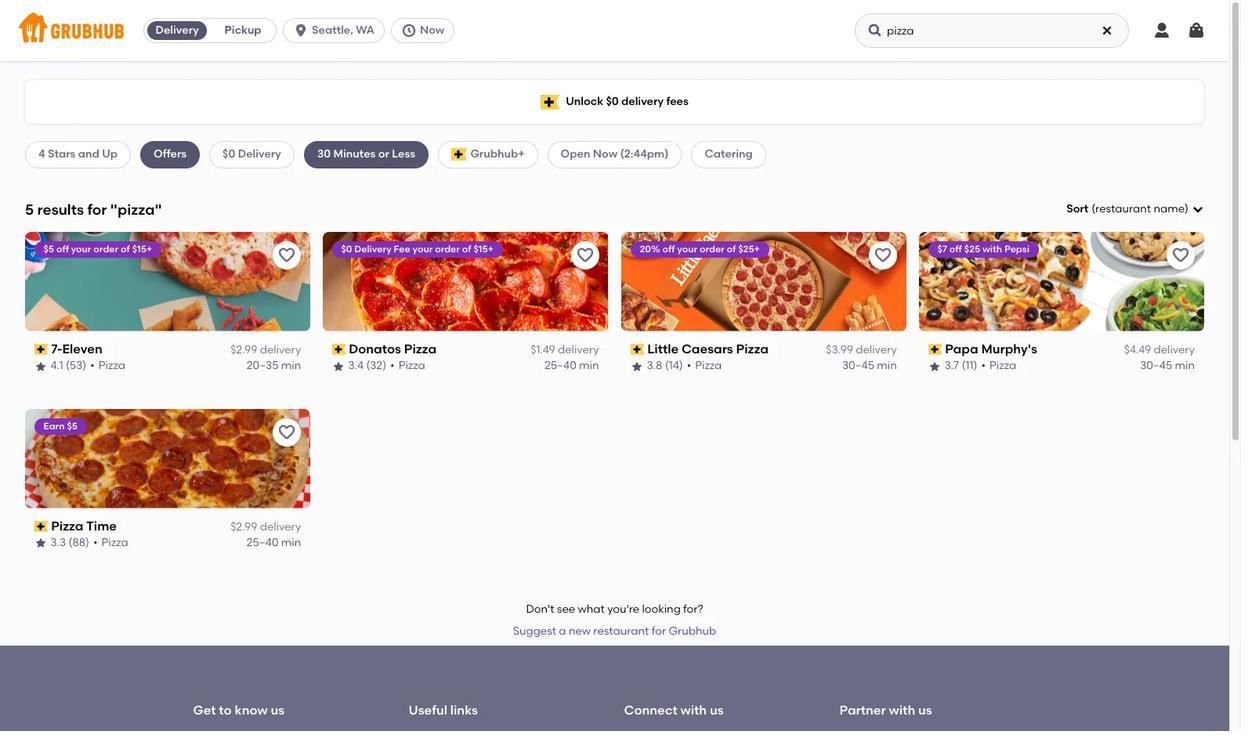 Task type: describe. For each thing, give the bounding box(es) containing it.
25–40 min for donatos pizza
[[545, 359, 599, 372]]

delivery for $0 delivery fee your order of $15+
[[355, 244, 392, 254]]

restaurant inside suggest a new restaurant for grubhub button
[[593, 625, 649, 638]]

or
[[378, 148, 389, 161]]

2 order from the left
[[436, 244, 461, 254]]

of for 7-eleven
[[121, 244, 130, 254]]

$0 delivery
[[223, 148, 281, 161]]

open
[[561, 148, 590, 161]]

)
[[1185, 202, 1189, 216]]

(88)
[[69, 536, 90, 549]]

order for 7-eleven
[[94, 244, 119, 254]]

(32)
[[367, 359, 387, 372]]

papa murphy's logo image
[[919, 232, 1204, 331]]

(2:44pm)
[[620, 148, 669, 161]]

up
[[102, 148, 118, 161]]

$5 off your order of $15+
[[44, 244, 152, 254]]

subscription pass image for papa murphy's
[[928, 344, 942, 355]]

star icon image for pizza time
[[34, 537, 47, 550]]

useful
[[409, 703, 447, 718]]

delivery for little caesars pizza
[[856, 343, 897, 357]]

unlock $0 delivery fees
[[566, 95, 689, 108]]

30–45 min for papa murphy's
[[1140, 359, 1195, 372]]

off for little
[[662, 244, 675, 254]]

what
[[578, 603, 605, 616]]

get to know us
[[193, 703, 284, 718]]

pepsi
[[1005, 244, 1030, 254]]

save this restaurant image for little caesars pizza
[[873, 246, 892, 265]]

3.4
[[349, 359, 364, 372]]

• for time
[[94, 536, 98, 549]]

minutes
[[333, 148, 376, 161]]

star icon image for little caesars pizza
[[630, 360, 643, 373]]

• for murphy's
[[982, 359, 986, 372]]

now button
[[391, 18, 461, 43]]

partner with us
[[840, 703, 932, 718]]

20–35
[[247, 359, 279, 372]]

$4.49
[[1124, 343, 1151, 357]]

1 vertical spatial $5
[[67, 421, 78, 431]]

main navigation navigation
[[0, 0, 1229, 61]]

25–40 for pizza time
[[247, 536, 279, 549]]

save this restaurant button for little caesars pizza
[[869, 241, 897, 269]]

looking
[[642, 603, 681, 616]]

delivery for donatos pizza
[[558, 343, 599, 357]]

3.4 (32)
[[349, 359, 387, 372]]

3.3
[[51, 536, 66, 549]]

"pizza"
[[110, 200, 162, 218]]

papa
[[945, 341, 979, 356]]

off for papa
[[950, 244, 962, 254]]

off for 7-
[[57, 244, 69, 254]]

stars
[[48, 148, 76, 161]]

• pizza for eleven
[[91, 359, 126, 372]]

fee
[[394, 244, 411, 254]]

subscription pass image for 7-eleven
[[34, 344, 48, 355]]

eleven
[[63, 341, 103, 356]]

3.3 (88)
[[51, 536, 90, 549]]

7-
[[51, 341, 63, 356]]

20–35 min
[[247, 359, 301, 372]]

save this restaurant image for papa murphy's
[[1171, 246, 1190, 265]]

$3.99 delivery
[[826, 343, 897, 357]]

5 results for "pizza"
[[25, 200, 162, 218]]

svg image inside seattle, wa "button"
[[293, 23, 309, 38]]

don't see what you're looking for?
[[526, 603, 703, 616]]

7-eleven
[[51, 341, 103, 356]]

$7 off $25 with pepsi
[[938, 244, 1030, 254]]

save this restaurant image for donatos pizza
[[576, 246, 594, 265]]

1 $15+ from the left
[[133, 244, 152, 254]]

$1.49 delivery
[[531, 343, 599, 357]]

little caesars pizza
[[647, 341, 769, 356]]

subscription pass image for little caesars pizza
[[630, 344, 644, 355]]

seattle,
[[312, 24, 353, 37]]

delivery for papa murphy's
[[1154, 343, 1195, 357]]

and
[[78, 148, 99, 161]]

min for donatos pizza
[[579, 359, 599, 372]]

3.7
[[945, 359, 959, 372]]

delivery for $0 delivery
[[238, 148, 281, 161]]

with for connect with us
[[681, 703, 707, 718]]

delivery for pizza time
[[260, 520, 301, 534]]

donatos pizza
[[349, 341, 437, 356]]

name
[[1154, 202, 1185, 216]]

3.7 (11)
[[945, 359, 978, 372]]

$25+
[[738, 244, 760, 254]]

pizza time
[[51, 518, 117, 533]]

star icon image for donatos pizza
[[332, 360, 345, 373]]

30–45 min for little caesars pizza
[[842, 359, 897, 372]]

a
[[559, 625, 566, 638]]

30
[[317, 148, 331, 161]]

get
[[193, 703, 216, 718]]

• pizza for time
[[94, 536, 129, 549]]

pickup
[[225, 24, 261, 37]]

30–45 for papa murphy's
[[1140, 359, 1172, 372]]

4 stars and up
[[38, 148, 118, 161]]

min for papa murphy's
[[1175, 359, 1195, 372]]

don't
[[526, 603, 554, 616]]

less
[[392, 148, 415, 161]]

save this restaurant button for pizza time
[[273, 418, 301, 446]]

$3.99
[[826, 343, 853, 357]]

with for partner with us
[[889, 703, 915, 718]]

(11)
[[962, 359, 978, 372]]

earn
[[44, 421, 65, 431]]

$0 for $0 delivery fee your order of $15+
[[342, 244, 353, 254]]

partner
[[840, 703, 886, 718]]

fees
[[666, 95, 689, 108]]

pickup button
[[210, 18, 276, 43]]

murphy's
[[982, 341, 1038, 356]]

sort ( restaurant name )
[[1067, 202, 1189, 216]]

pizza down murphy's
[[990, 359, 1017, 372]]

delivery for 7-eleven
[[260, 343, 301, 357]]

wa
[[356, 24, 375, 37]]

4.1 (53)
[[51, 359, 87, 372]]

your for little
[[677, 244, 697, 254]]

catering
[[705, 148, 753, 161]]

save this restaurant button for donatos pizza
[[571, 241, 599, 269]]



Task type: vqa. For each thing, say whether or not it's contained in the screenshot.
Terms at the left bottom
no



Task type: locate. For each thing, give the bounding box(es) containing it.
• for pizza
[[391, 359, 395, 372]]

subscription pass image
[[34, 344, 48, 355], [928, 344, 942, 355]]

min
[[281, 359, 301, 372], [579, 359, 599, 372], [877, 359, 897, 372], [1175, 359, 1195, 372], [281, 536, 301, 549]]

little caesars pizza logo image
[[621, 232, 906, 331]]

suggest a new restaurant for grubhub
[[513, 625, 716, 638]]

0 horizontal spatial 30–45 min
[[842, 359, 897, 372]]

1 horizontal spatial 25–40 min
[[545, 359, 599, 372]]

1 horizontal spatial delivery
[[238, 148, 281, 161]]

seattle, wa button
[[283, 18, 391, 43]]

your down "5 results for "pizza""
[[72, 244, 92, 254]]

2 horizontal spatial delivery
[[355, 244, 392, 254]]

0 horizontal spatial grubhub plus flag logo image
[[451, 148, 467, 161]]

us right 'connect'
[[710, 703, 724, 718]]

delivery button
[[144, 18, 210, 43]]

us for partner with us
[[918, 703, 932, 718]]

3 us from the left
[[918, 703, 932, 718]]

$2.99 delivery for 7-eleven
[[231, 343, 301, 357]]

1 vertical spatial for
[[652, 625, 666, 638]]

now
[[420, 24, 444, 37], [593, 148, 617, 161]]

subscription pass image left the little
[[630, 344, 644, 355]]

delivery
[[621, 95, 664, 108], [260, 343, 301, 357], [558, 343, 599, 357], [856, 343, 897, 357], [1154, 343, 1195, 357], [260, 520, 301, 534]]

1 horizontal spatial $15+
[[474, 244, 494, 254]]

now inside 5 results for "pizza" 'main content'
[[593, 148, 617, 161]]

2 horizontal spatial off
[[950, 244, 962, 254]]

2 $2.99 delivery from the top
[[231, 520, 301, 534]]

• right (14)
[[687, 359, 691, 372]]

$2.99 delivery for pizza time
[[231, 520, 301, 534]]

1 vertical spatial grubhub plus flag logo image
[[451, 148, 467, 161]]

• pizza for caesars
[[687, 359, 722, 372]]

3 of from the left
[[727, 244, 736, 254]]

subscription pass image left pizza time
[[34, 521, 48, 532]]

pizza right "donatos" on the left top of the page
[[405, 341, 437, 356]]

7-eleven logo image
[[25, 232, 310, 331]]

2 vertical spatial delivery
[[355, 244, 392, 254]]

0 horizontal spatial delivery
[[156, 24, 199, 37]]

25–40
[[545, 359, 577, 372], [247, 536, 279, 549]]

pizza time logo image
[[25, 409, 310, 508]]

off
[[57, 244, 69, 254], [662, 244, 675, 254], [950, 244, 962, 254]]

2 $15+ from the left
[[474, 244, 494, 254]]

star icon image left 3.7
[[928, 360, 941, 373]]

0 horizontal spatial now
[[420, 24, 444, 37]]

pizza up 3.3 (88) on the left bottom of page
[[51, 518, 84, 533]]

1 horizontal spatial your
[[413, 244, 433, 254]]

with right 'connect'
[[681, 703, 707, 718]]

order
[[94, 244, 119, 254], [436, 244, 461, 254], [700, 244, 725, 254]]

star icon image left 3.8
[[630, 360, 643, 373]]

1 vertical spatial $2.99
[[231, 520, 257, 534]]

0 horizontal spatial $0
[[223, 148, 235, 161]]

1 horizontal spatial 25–40
[[545, 359, 577, 372]]

1 of from the left
[[121, 244, 130, 254]]

min for 7-eleven
[[281, 359, 301, 372]]

0 horizontal spatial order
[[94, 244, 119, 254]]

• pizza down eleven
[[91, 359, 126, 372]]

20%
[[640, 244, 660, 254]]

us right 'partner' on the bottom
[[918, 703, 932, 718]]

order down "5 results for "pizza""
[[94, 244, 119, 254]]

2 30–45 min from the left
[[1140, 359, 1195, 372]]

save this restaurant button for 7-eleven
[[273, 241, 301, 269]]

None field
[[1067, 201, 1204, 217]]

useful links
[[409, 703, 478, 718]]

your
[[72, 244, 92, 254], [413, 244, 433, 254], [677, 244, 697, 254]]

(53)
[[66, 359, 87, 372]]

2 horizontal spatial order
[[700, 244, 725, 254]]

delivery inside button
[[156, 24, 199, 37]]

$25
[[965, 244, 981, 254]]

grubhub
[[669, 625, 716, 638]]

25–40 min
[[545, 359, 599, 372], [247, 536, 301, 549]]

save this restaurant image for 7-eleven
[[278, 246, 296, 265]]

(
[[1092, 202, 1096, 216]]

restaurant down 'you're' at the bottom of page
[[593, 625, 649, 638]]

pizza right caesars
[[736, 341, 769, 356]]

1 horizontal spatial $5
[[67, 421, 78, 431]]

2 off from the left
[[662, 244, 675, 254]]

suggest
[[513, 625, 556, 638]]

1 horizontal spatial 30–45
[[1140, 359, 1172, 372]]

offers
[[154, 148, 187, 161]]

us right know
[[271, 703, 284, 718]]

star icon image for 7-eleven
[[34, 360, 47, 373]]

for right results in the left of the page
[[87, 200, 107, 218]]

pizza
[[405, 341, 437, 356], [736, 341, 769, 356], [99, 359, 126, 372], [399, 359, 426, 372], [695, 359, 722, 372], [990, 359, 1017, 372], [51, 518, 84, 533], [102, 536, 129, 549]]

30–45 down $3.99 delivery
[[842, 359, 874, 372]]

0 horizontal spatial for
[[87, 200, 107, 218]]

for down looking
[[652, 625, 666, 638]]

$0 for $0 delivery
[[223, 148, 235, 161]]

save this restaurant button
[[273, 241, 301, 269], [571, 241, 599, 269], [869, 241, 897, 269], [1167, 241, 1195, 269], [273, 418, 301, 446]]

30–45 min down $4.49 delivery
[[1140, 359, 1195, 372]]

1 save this restaurant image from the left
[[278, 246, 296, 265]]

delivery left fee
[[355, 244, 392, 254]]

1 horizontal spatial 30–45 min
[[1140, 359, 1195, 372]]

subscription pass image left "donatos" on the left top of the page
[[332, 344, 346, 355]]

grubhub plus flag logo image
[[541, 94, 560, 109], [451, 148, 467, 161]]

off right 20%
[[662, 244, 675, 254]]

(14)
[[665, 359, 683, 372]]

svg image
[[401, 23, 417, 38]]

• for eleven
[[91, 359, 95, 372]]

unlock
[[566, 95, 603, 108]]

delivery left pickup
[[156, 24, 199, 37]]

1 horizontal spatial subscription pass image
[[928, 344, 942, 355]]

pizza down eleven
[[99, 359, 126, 372]]

order for little caesars pizza
[[700, 244, 725, 254]]

subscription pass image left 7-
[[34, 344, 48, 355]]

$2.99 for 7-eleven
[[231, 343, 257, 357]]

grubhub plus flag logo image for grubhub+
[[451, 148, 467, 161]]

$1.49
[[531, 343, 555, 357]]

svg image
[[1153, 21, 1171, 40], [1187, 21, 1206, 40], [293, 23, 309, 38], [867, 23, 883, 38], [1101, 24, 1113, 37], [1192, 203, 1204, 216]]

for
[[87, 200, 107, 218], [652, 625, 666, 638]]

• pizza down papa murphy's
[[982, 359, 1017, 372]]

subscription pass image for pizza time
[[34, 521, 48, 532]]

1 horizontal spatial off
[[662, 244, 675, 254]]

2 your from the left
[[413, 244, 433, 254]]

2 $2.99 from the top
[[231, 520, 257, 534]]

subscription pass image for donatos pizza
[[332, 344, 346, 355]]

30–45 down $4.49 delivery
[[1140, 359, 1172, 372]]

$7
[[938, 244, 947, 254]]

• right (11)
[[982, 359, 986, 372]]

1 horizontal spatial us
[[710, 703, 724, 718]]

pizza down donatos pizza
[[399, 359, 426, 372]]

0 horizontal spatial 25–40 min
[[247, 536, 301, 549]]

• right (88) on the left bottom
[[94, 536, 98, 549]]

2 vertical spatial $0
[[342, 244, 353, 254]]

us
[[271, 703, 284, 718], [710, 703, 724, 718], [918, 703, 932, 718]]

2 subscription pass image from the left
[[928, 344, 942, 355]]

1 vertical spatial delivery
[[238, 148, 281, 161]]

little
[[647, 341, 679, 356]]

us for connect with us
[[710, 703, 724, 718]]

$5 right earn
[[67, 421, 78, 431]]

$4.49 delivery
[[1124, 343, 1195, 357]]

donatos pizza logo image
[[323, 232, 608, 331]]

1 order from the left
[[94, 244, 119, 254]]

0 horizontal spatial of
[[121, 244, 130, 254]]

0 horizontal spatial us
[[271, 703, 284, 718]]

off right $7
[[950, 244, 962, 254]]

30 minutes or less
[[317, 148, 415, 161]]

min for pizza time
[[281, 536, 301, 549]]

order left $25+
[[700, 244, 725, 254]]

results
[[37, 200, 84, 218]]

grubhub plus flag logo image for unlock $0 delivery fees
[[541, 94, 560, 109]]

0 horizontal spatial $5
[[44, 244, 54, 254]]

1 30–45 min from the left
[[842, 359, 897, 372]]

with right $25
[[983, 244, 1002, 254]]

suggest a new restaurant for grubhub button
[[506, 618, 723, 646]]

you're
[[607, 603, 640, 616]]

caesars
[[682, 341, 733, 356]]

new
[[569, 625, 591, 638]]

of down "pizza"
[[121, 244, 130, 254]]

0 horizontal spatial 25–40
[[247, 536, 279, 549]]

0 vertical spatial 25–40
[[545, 359, 577, 372]]

pizza down little caesars pizza
[[695, 359, 722, 372]]

star icon image left 4.1 at left
[[34, 360, 47, 373]]

0 vertical spatial now
[[420, 24, 444, 37]]

0 vertical spatial grubhub plus flag logo image
[[541, 94, 560, 109]]

2 horizontal spatial your
[[677, 244, 697, 254]]

donatos
[[349, 341, 402, 356]]

2 30–45 from the left
[[1140, 359, 1172, 372]]

1 30–45 from the left
[[842, 359, 874, 372]]

$5 down results in the left of the page
[[44, 244, 54, 254]]

seattle, wa
[[312, 24, 375, 37]]

2 horizontal spatial subscription pass image
[[630, 344, 644, 355]]

your right 20%
[[677, 244, 697, 254]]

subscription pass image
[[332, 344, 346, 355], [630, 344, 644, 355], [34, 521, 48, 532]]

•
[[91, 359, 95, 372], [391, 359, 395, 372], [687, 359, 691, 372], [982, 359, 986, 372], [94, 536, 98, 549]]

2 of from the left
[[463, 244, 472, 254]]

now right "open" on the left of page
[[593, 148, 617, 161]]

30–45 min
[[842, 359, 897, 372], [1140, 359, 1195, 372]]

0 vertical spatial $2.99 delivery
[[231, 343, 301, 357]]

$0
[[606, 95, 619, 108], [223, 148, 235, 161], [342, 244, 353, 254]]

links
[[450, 703, 478, 718]]

• pizza down caesars
[[687, 359, 722, 372]]

2 us from the left
[[710, 703, 724, 718]]

0 vertical spatial $0
[[606, 95, 619, 108]]

1 subscription pass image from the left
[[34, 344, 48, 355]]

save this restaurant image
[[278, 246, 296, 265], [576, 246, 594, 265], [873, 246, 892, 265], [1171, 246, 1190, 265]]

• right the (53)
[[91, 359, 95, 372]]

3 save this restaurant image from the left
[[873, 246, 892, 265]]

pizza down time
[[102, 536, 129, 549]]

1 vertical spatial $0
[[223, 148, 235, 161]]

5
[[25, 200, 34, 218]]

order right fee
[[436, 244, 461, 254]]

save this restaurant button for papa murphy's
[[1167, 241, 1195, 269]]

time
[[87, 518, 117, 533]]

min for little caesars pizza
[[877, 359, 897, 372]]

4
[[38, 148, 45, 161]]

grubhub+
[[470, 148, 525, 161]]

see
[[557, 603, 575, 616]]

to
[[219, 703, 232, 718]]

0 vertical spatial for
[[87, 200, 107, 218]]

$0 right offers
[[223, 148, 235, 161]]

now inside now button
[[420, 24, 444, 37]]

none field inside 5 results for "pizza" 'main content'
[[1067, 201, 1204, 217]]

subscription pass image left papa
[[928, 344, 942, 355]]

open now (2:44pm)
[[561, 148, 669, 161]]

0 horizontal spatial 30–45
[[842, 359, 874, 372]]

papa murphy's
[[945, 341, 1038, 356]]

0 vertical spatial restaurant
[[1096, 202, 1151, 216]]

3 order from the left
[[700, 244, 725, 254]]

star icon image
[[34, 360, 47, 373], [332, 360, 345, 373], [630, 360, 643, 373], [928, 360, 941, 373], [34, 537, 47, 550]]

1 vertical spatial restaurant
[[593, 625, 649, 638]]

$2.99 for pizza time
[[231, 520, 257, 534]]

none field containing sort
[[1067, 201, 1204, 217]]

1 $2.99 delivery from the top
[[231, 343, 301, 357]]

2 horizontal spatial with
[[983, 244, 1002, 254]]

for?
[[683, 603, 703, 616]]

1 vertical spatial 25–40 min
[[247, 536, 301, 549]]

now right svg image
[[420, 24, 444, 37]]

2 save this restaurant image from the left
[[576, 246, 594, 265]]

of left $25+
[[727, 244, 736, 254]]

0 vertical spatial delivery
[[156, 24, 199, 37]]

30–45 for little caesars pizza
[[842, 359, 874, 372]]

5 results for "pizza" main content
[[0, 61, 1229, 731]]

$2.99
[[231, 343, 257, 357], [231, 520, 257, 534]]

sort
[[1067, 202, 1089, 216]]

off down results in the left of the page
[[57, 244, 69, 254]]

your for 7-
[[72, 244, 92, 254]]

with
[[983, 244, 1002, 254], [681, 703, 707, 718], [889, 703, 915, 718]]

your right fee
[[413, 244, 433, 254]]

2 horizontal spatial us
[[918, 703, 932, 718]]

2 horizontal spatial of
[[727, 244, 736, 254]]

delivery left 30
[[238, 148, 281, 161]]

20% off your order of $25+
[[640, 244, 760, 254]]

restaurant right sort
[[1096, 202, 1151, 216]]

0 vertical spatial 25–40 min
[[545, 359, 599, 372]]

1 vertical spatial now
[[593, 148, 617, 161]]

svg image inside field
[[1192, 203, 1204, 216]]

1 horizontal spatial with
[[889, 703, 915, 718]]

0 horizontal spatial your
[[72, 244, 92, 254]]

of right fee
[[463, 244, 472, 254]]

1 $2.99 from the top
[[231, 343, 257, 357]]

0 horizontal spatial restaurant
[[593, 625, 649, 638]]

0 horizontal spatial subscription pass image
[[34, 344, 48, 355]]

• right "(32)"
[[391, 359, 395, 372]]

1 horizontal spatial for
[[652, 625, 666, 638]]

star icon image left 3.4
[[332, 360, 345, 373]]

3 your from the left
[[677, 244, 697, 254]]

4 save this restaurant image from the left
[[1171, 246, 1190, 265]]

2 horizontal spatial $0
[[606, 95, 619, 108]]

$15+
[[133, 244, 152, 254], [474, 244, 494, 254]]

1 horizontal spatial grubhub plus flag logo image
[[541, 94, 560, 109]]

1 horizontal spatial subscription pass image
[[332, 344, 346, 355]]

1 horizontal spatial restaurant
[[1096, 202, 1151, 216]]

1 vertical spatial $2.99 delivery
[[231, 520, 301, 534]]

0 horizontal spatial subscription pass image
[[34, 521, 48, 532]]

30–45 min down $3.99 delivery
[[842, 359, 897, 372]]

• pizza for pizza
[[391, 359, 426, 372]]

connect
[[624, 703, 678, 718]]

$0 left fee
[[342, 244, 353, 254]]

$2.99 delivery
[[231, 343, 301, 357], [231, 520, 301, 534]]

star icon image for papa murphy's
[[928, 360, 941, 373]]

• pizza
[[91, 359, 126, 372], [391, 359, 426, 372], [687, 359, 722, 372], [982, 359, 1017, 372], [94, 536, 129, 549]]

1 horizontal spatial of
[[463, 244, 472, 254]]

0 vertical spatial $5
[[44, 244, 54, 254]]

1 horizontal spatial $0
[[342, 244, 353, 254]]

$5
[[44, 244, 54, 254], [67, 421, 78, 431]]

• pizza down time
[[94, 536, 129, 549]]

• pizza for murphy's
[[982, 359, 1017, 372]]

earn $5
[[44, 421, 78, 431]]

1 us from the left
[[271, 703, 284, 718]]

25–40 min for pizza time
[[247, 536, 301, 549]]

1 off from the left
[[57, 244, 69, 254]]

3.8
[[647, 359, 662, 372]]

of
[[121, 244, 130, 254], [463, 244, 472, 254], [727, 244, 736, 254]]

save this restaurant image
[[278, 423, 296, 442]]

grubhub plus flag logo image left the unlock
[[541, 94, 560, 109]]

connect with us
[[624, 703, 724, 718]]

for inside button
[[652, 625, 666, 638]]

0 vertical spatial $2.99
[[231, 343, 257, 357]]

1 your from the left
[[72, 244, 92, 254]]

of for little caesars pizza
[[727, 244, 736, 254]]

star icon image left 3.3
[[34, 537, 47, 550]]

1 horizontal spatial order
[[436, 244, 461, 254]]

1 vertical spatial 25–40
[[247, 536, 279, 549]]

$0 delivery fee your order of $15+
[[342, 244, 494, 254]]

know
[[235, 703, 268, 718]]

0 horizontal spatial off
[[57, 244, 69, 254]]

3.8 (14)
[[647, 359, 683, 372]]

with right 'partner' on the bottom
[[889, 703, 915, 718]]

0 horizontal spatial with
[[681, 703, 707, 718]]

• pizza down donatos pizza
[[391, 359, 426, 372]]

• for caesars
[[687, 359, 691, 372]]

25–40 for donatos pizza
[[545, 359, 577, 372]]

$0 right the unlock
[[606, 95, 619, 108]]

grubhub plus flag logo image left grubhub+
[[451, 148, 467, 161]]

3 off from the left
[[950, 244, 962, 254]]

1 horizontal spatial now
[[593, 148, 617, 161]]

0 horizontal spatial $15+
[[133, 244, 152, 254]]

Search for food, convenience, alcohol... search field
[[855, 13, 1129, 48]]



